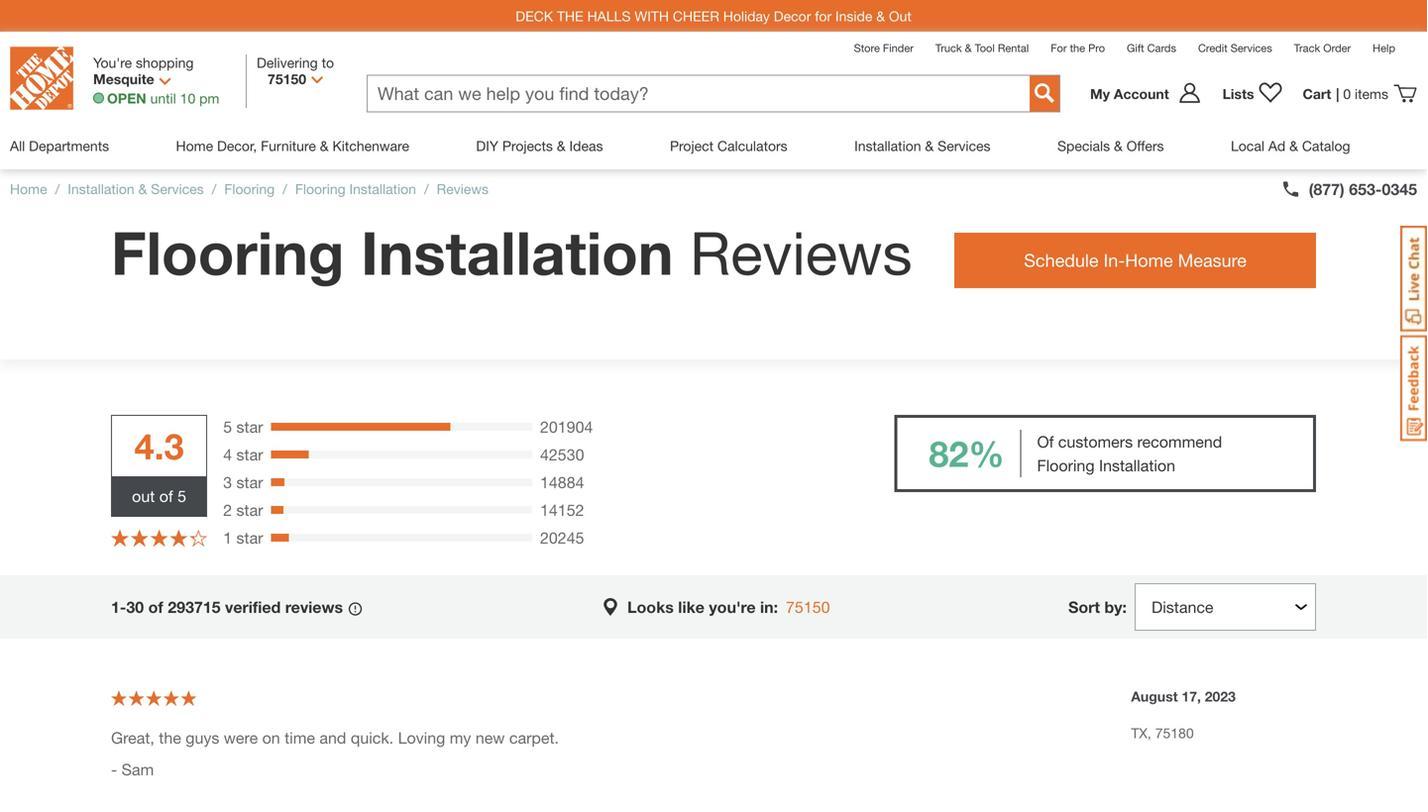 Task type: locate. For each thing, give the bounding box(es) containing it.
1 vertical spatial ★ ★ ★ ★ ★
[[111, 689, 197, 708]]

42530
[[540, 446, 584, 464]]

account
[[1114, 86, 1169, 102]]

out of 5
[[132, 487, 186, 506]]

2 star from the top
[[236, 446, 263, 464]]

3 star from the top
[[236, 473, 263, 492]]

5 star link
[[223, 415, 263, 439]]

in-
[[1104, 250, 1125, 271]]

0 vertical spatial installation & services link
[[855, 123, 991, 169]]

14884
[[540, 473, 584, 492]]

shopping
[[136, 55, 194, 71]]

0 vertical spatial 5
[[223, 418, 232, 437]]

0 vertical spatial ★ ★ ★ ★ ★
[[111, 528, 207, 549]]

home left decor,
[[176, 138, 213, 154]]

/ left flooring link
[[212, 181, 216, 197]]

1 horizontal spatial the
[[1070, 42, 1086, 55]]

0 vertical spatial ☆ ☆ ☆ ☆ ☆
[[111, 528, 207, 549]]

by:
[[1105, 598, 1127, 617]]

flooring down home / installation & services / flooring / flooring installation / reviews
[[111, 217, 344, 288]]

until
[[150, 90, 176, 107]]

2 vertical spatial services
[[151, 181, 204, 197]]

installation & services link
[[855, 123, 991, 169], [68, 181, 204, 197]]

schedule
[[1024, 250, 1099, 271]]

2 / from the left
[[212, 181, 216, 197]]

/ right flooring installation link
[[424, 181, 429, 197]]

for
[[1051, 42, 1067, 55]]

credit
[[1199, 42, 1228, 55]]

star
[[236, 418, 263, 437], [236, 446, 263, 464], [236, 473, 263, 492], [236, 501, 263, 520], [236, 529, 263, 548]]

4 star from the top
[[236, 501, 263, 520]]

0 horizontal spatial the
[[159, 729, 181, 748]]

1 horizontal spatial reviews
[[690, 217, 912, 288]]

☆ ☆ ☆ ☆ ☆ down the out of 5
[[111, 528, 207, 549]]

5 right out
[[178, 487, 186, 506]]

2 horizontal spatial home
[[1125, 250, 1173, 271]]

0 horizontal spatial installation & services link
[[68, 181, 204, 197]]

1 horizontal spatial 5
[[223, 418, 232, 437]]

open
[[107, 90, 146, 107]]

0 vertical spatial the
[[1070, 42, 1086, 55]]

august 17, 2023
[[1131, 689, 1236, 705]]

& inside installation & services link
[[925, 138, 934, 154]]

specials
[[1058, 138, 1110, 154]]

for the pro
[[1051, 42, 1105, 55]]

services left flooring link
[[151, 181, 204, 197]]

4 / from the left
[[424, 181, 429, 197]]

track
[[1294, 42, 1321, 55]]

& inside home decor, furniture & kitchenware link
[[320, 138, 329, 154]]

293715
[[168, 598, 221, 617]]

/ right home 'link'
[[55, 181, 60, 197]]

to
[[322, 55, 334, 71]]

home / installation & services / flooring / flooring installation / reviews
[[10, 181, 489, 197]]

furniture
[[261, 138, 316, 154]]

201904
[[540, 418, 593, 437]]

store
[[854, 42, 880, 55]]

★
[[111, 528, 129, 549], [131, 528, 149, 549], [150, 528, 168, 549], [170, 528, 188, 549], [190, 528, 207, 549], [111, 689, 127, 708], [128, 689, 144, 708], [146, 689, 162, 708], [163, 689, 179, 708], [181, 689, 197, 708]]

track order
[[1294, 42, 1351, 55]]

5 up 4
[[223, 418, 232, 437]]

1 star link
[[223, 526, 263, 550]]

1 vertical spatial home
[[10, 181, 47, 197]]

project
[[670, 138, 714, 154]]

new
[[476, 729, 505, 748]]

home left measure on the top of page
[[1125, 250, 1173, 271]]

with
[[635, 8, 669, 24]]

None text field
[[368, 76, 1030, 112]]

1 vertical spatial the
[[159, 729, 181, 748]]

0345
[[1382, 180, 1418, 199]]

2
[[223, 501, 232, 520]]

0 vertical spatial home
[[176, 138, 213, 154]]

credit services link
[[1199, 42, 1273, 55]]

truck
[[936, 42, 962, 55]]

truck & tool rental
[[936, 42, 1029, 55]]

decor
[[774, 8, 811, 24]]

reviews
[[285, 598, 343, 617]]

projects
[[502, 138, 553, 154]]

help
[[1373, 42, 1396, 55]]

0 horizontal spatial home
[[10, 181, 47, 197]]

home decor, furniture & kitchenware
[[176, 138, 409, 154]]

★ ★ ★ ★ ★ down the out of 5
[[111, 528, 207, 549]]

1 horizontal spatial services
[[938, 138, 991, 154]]

1 vertical spatial installation & services link
[[68, 181, 204, 197]]

pm
[[199, 90, 219, 107]]

out
[[132, 487, 155, 506]]

star right 4
[[236, 446, 263, 464]]

5 star from the top
[[236, 529, 263, 548]]

services right credit
[[1231, 42, 1273, 55]]

0 vertical spatial 75150
[[268, 71, 306, 87]]

of right 30
[[148, 598, 163, 617]]

all departments
[[10, 138, 109, 154]]

None text field
[[368, 76, 1030, 112]]

of right out
[[159, 487, 173, 506]]

tx,
[[1131, 726, 1152, 742]]

4.3
[[134, 425, 184, 468]]

/ right flooring link
[[283, 181, 287, 197]]

rental
[[998, 42, 1029, 55]]

1 horizontal spatial installation & services link
[[855, 123, 991, 169]]

/
[[55, 181, 60, 197], [212, 181, 216, 197], [283, 181, 287, 197], [424, 181, 429, 197]]

1 vertical spatial ☆ ☆ ☆ ☆ ☆
[[111, 689, 197, 708]]

star right 2
[[236, 501, 263, 520]]

my
[[450, 729, 471, 748]]

delivering to
[[257, 55, 334, 71]]

0 horizontal spatial reviews
[[437, 181, 489, 197]]

the home depot logo link
[[10, 47, 73, 113]]

finder
[[883, 42, 914, 55]]

tx, 75180
[[1131, 726, 1194, 742]]

75150 right the in:
[[786, 598, 830, 617]]

★ ★ ★ ★ ★
[[111, 528, 207, 549], [111, 689, 197, 708]]

star inside 201904 4 star
[[236, 446, 263, 464]]

order
[[1324, 42, 1351, 55]]

1 vertical spatial services
[[938, 138, 991, 154]]

of
[[159, 487, 173, 506], [148, 598, 163, 617]]

looks like you're in: 75150
[[628, 598, 830, 617]]

10
[[180, 90, 196, 107]]

14152 1 star
[[223, 501, 584, 548]]

5 star
[[223, 418, 263, 437]]

1 / from the left
[[55, 181, 60, 197]]

services
[[1231, 42, 1273, 55], [938, 138, 991, 154], [151, 181, 204, 197]]

star inside 14152 1 star
[[236, 529, 263, 548]]

tool
[[975, 42, 995, 55]]

the home depot image
[[10, 47, 73, 110]]

services down truck on the right top of page
[[938, 138, 991, 154]]

(877) 653-0345 link
[[1281, 177, 1418, 201]]

home down all
[[10, 181, 47, 197]]

star right 3
[[236, 473, 263, 492]]

the left guys at the left of the page
[[159, 729, 181, 748]]

guys
[[186, 729, 219, 748]]

0 vertical spatial services
[[1231, 42, 1273, 55]]

star right 1
[[236, 529, 263, 548]]

star up 4 star link
[[236, 418, 263, 437]]

1-30 of 293715 verified reviews
[[111, 598, 348, 617]]

1 vertical spatial 75150
[[786, 598, 830, 617]]

gift
[[1127, 42, 1145, 55]]

the for great,
[[159, 729, 181, 748]]

star inside 42530 3 star
[[236, 473, 263, 492]]

1 vertical spatial of
[[148, 598, 163, 617]]

installation
[[855, 138, 921, 154], [68, 181, 135, 197], [349, 181, 416, 197], [361, 217, 674, 288], [1099, 457, 1176, 475]]

0 horizontal spatial services
[[151, 181, 204, 197]]

0 horizontal spatial 5
[[178, 487, 186, 506]]

&
[[877, 8, 885, 24], [965, 42, 972, 55], [320, 138, 329, 154], [557, 138, 566, 154], [925, 138, 934, 154], [1114, 138, 1123, 154], [1290, 138, 1299, 154], [138, 181, 147, 197]]

☆
[[111, 528, 129, 549], [131, 528, 149, 549], [150, 528, 168, 549], [170, 528, 188, 549], [190, 528, 207, 549], [111, 689, 127, 708], [128, 689, 144, 708], [146, 689, 162, 708], [163, 689, 179, 708], [181, 689, 197, 708]]

75150 left to
[[268, 71, 306, 87]]

1 horizontal spatial home
[[176, 138, 213, 154]]

installation & services
[[855, 138, 991, 154]]

★ ★ ★ ★ ★ up the great,
[[111, 689, 197, 708]]

flooring down decor,
[[224, 181, 275, 197]]

☆ ☆ ☆ ☆ ☆ up the great,
[[111, 689, 197, 708]]

1 star from the top
[[236, 418, 263, 437]]

the right "for"
[[1070, 42, 1086, 55]]

catalog
[[1302, 138, 1351, 154]]

star inside '14884 2 star'
[[236, 501, 263, 520]]

2 vertical spatial home
[[1125, 250, 1173, 271]]

1
[[223, 529, 232, 548]]

flooring installation reviews
[[111, 217, 912, 288]]

customers
[[1059, 433, 1133, 452]]

flooring down of
[[1037, 457, 1095, 475]]



Task type: describe. For each thing, give the bounding box(es) containing it.
quick.
[[351, 729, 394, 748]]

help link
[[1373, 42, 1396, 55]]

0 vertical spatial of
[[159, 487, 173, 506]]

submit search image
[[1035, 83, 1055, 103]]

schedule in-home measure
[[1024, 250, 1247, 271]]

offers
[[1127, 138, 1164, 154]]

20245
[[540, 529, 584, 548]]

flooring inside 'of customers recommend flooring installation'
[[1037, 457, 1095, 475]]

of
[[1037, 433, 1054, 452]]

for the pro link
[[1051, 42, 1105, 55]]

17,
[[1182, 689, 1201, 705]]

home decor, furniture & kitchenware link
[[176, 123, 409, 169]]

project calculators link
[[670, 123, 788, 169]]

specials & offers
[[1058, 138, 1164, 154]]

of customers recommend flooring installation
[[1037, 433, 1223, 475]]

my account link
[[1091, 82, 1213, 106]]

14884 2 star
[[223, 473, 584, 520]]

specials & offers link
[[1058, 123, 1164, 169]]

star for 2
[[236, 501, 263, 520]]

flooring down home decor, furniture & kitchenware
[[295, 181, 346, 197]]

in:
[[760, 598, 778, 617]]

cheer
[[673, 8, 720, 24]]

credit services
[[1199, 42, 1273, 55]]

calculators
[[718, 138, 788, 154]]

measure
[[1178, 250, 1247, 271]]

home for home decor, furniture & kitchenware
[[176, 138, 213, 154]]

2023
[[1205, 689, 1236, 705]]

great,
[[111, 729, 155, 748]]

4
[[223, 446, 232, 464]]

delivering
[[257, 55, 318, 71]]

& inside diy projects & ideas link
[[557, 138, 566, 154]]

& inside "local ad & catalog" link
[[1290, 138, 1299, 154]]

(877) 653-0345
[[1309, 180, 1418, 199]]

75150 link
[[786, 598, 830, 617]]

1 ☆ ☆ ☆ ☆ ☆ from the top
[[111, 528, 207, 549]]

all
[[10, 138, 25, 154]]

and
[[320, 729, 346, 748]]

verified
[[225, 598, 281, 617]]

2 ★ ★ ★ ★ ★ from the top
[[111, 689, 197, 708]]

1 horizontal spatial 75150
[[786, 598, 830, 617]]

august
[[1131, 689, 1178, 705]]

you're shopping
[[93, 55, 194, 71]]

you're
[[709, 598, 756, 617]]

0 horizontal spatial 75150
[[268, 71, 306, 87]]

1 vertical spatial reviews
[[690, 217, 912, 288]]

1-
[[111, 598, 126, 617]]

my account
[[1091, 86, 1169, 102]]

kitchenware
[[333, 138, 409, 154]]

decor,
[[217, 138, 257, 154]]

201904 4 star
[[223, 418, 593, 464]]

(877)
[[1309, 180, 1345, 199]]

mesquite
[[93, 71, 154, 87]]

- sam
[[111, 761, 154, 780]]

gift cards
[[1127, 42, 1177, 55]]

star inside 5 star link
[[236, 418, 263, 437]]

& inside specials & offers link
[[1114, 138, 1123, 154]]

like
[[678, 598, 705, 617]]

1 vertical spatial 5
[[178, 487, 186, 506]]

home link
[[10, 181, 47, 197]]

star for 4
[[236, 446, 263, 464]]

2 horizontal spatial services
[[1231, 42, 1273, 55]]

cart
[[1303, 86, 1332, 102]]

flooring link
[[224, 181, 275, 197]]

you're
[[93, 55, 132, 71]]

live chat image
[[1401, 226, 1428, 332]]

deck
[[516, 8, 553, 24]]

time
[[285, 729, 315, 748]]

lists
[[1223, 86, 1255, 102]]

0 vertical spatial reviews
[[437, 181, 489, 197]]

4 star link
[[223, 443, 263, 467]]

installation inside 'of customers recommend flooring installation'
[[1099, 457, 1176, 475]]

2 star link
[[223, 499, 263, 522]]

loving
[[398, 729, 445, 748]]

pro
[[1089, 42, 1105, 55]]

star for 1
[[236, 529, 263, 548]]

feedback link image
[[1401, 335, 1428, 442]]

lists link
[[1213, 82, 1293, 106]]

deck the halls with cheer holiday decor for inside & out link
[[516, 8, 912, 24]]

2 ☆ ☆ ☆ ☆ ☆ from the top
[[111, 689, 197, 708]]

653-
[[1349, 180, 1382, 199]]

for
[[815, 8, 832, 24]]

deck the halls with cheer holiday decor for inside & out
[[516, 8, 912, 24]]

5 inside 5 star link
[[223, 418, 232, 437]]

departments
[[29, 138, 109, 154]]

home for home / installation & services / flooring / flooring installation / reviews
[[10, 181, 47, 197]]

truck & tool rental link
[[936, 42, 1029, 55]]

store finder link
[[854, 42, 914, 55]]

gift cards link
[[1127, 42, 1177, 55]]

great, the guys were on time and quick. loving my new carpet.
[[111, 729, 559, 748]]

ideas
[[570, 138, 603, 154]]

flooring installation link
[[295, 181, 416, 197]]

on
[[262, 729, 280, 748]]

0
[[1344, 86, 1351, 102]]

14152
[[540, 501, 584, 520]]

the for for
[[1070, 42, 1086, 55]]

1 ★ ★ ★ ★ ★ from the top
[[111, 528, 207, 549]]

3 / from the left
[[283, 181, 287, 197]]

30
[[126, 598, 144, 617]]

star for 3
[[236, 473, 263, 492]]

looks
[[628, 598, 674, 617]]

recommend
[[1138, 433, 1223, 452]]

all departments link
[[10, 123, 109, 169]]

ad
[[1269, 138, 1286, 154]]

halls
[[587, 8, 631, 24]]

sort by:
[[1069, 598, 1127, 617]]



Task type: vqa. For each thing, say whether or not it's contained in the screenshot.
the bottom Services
yes



